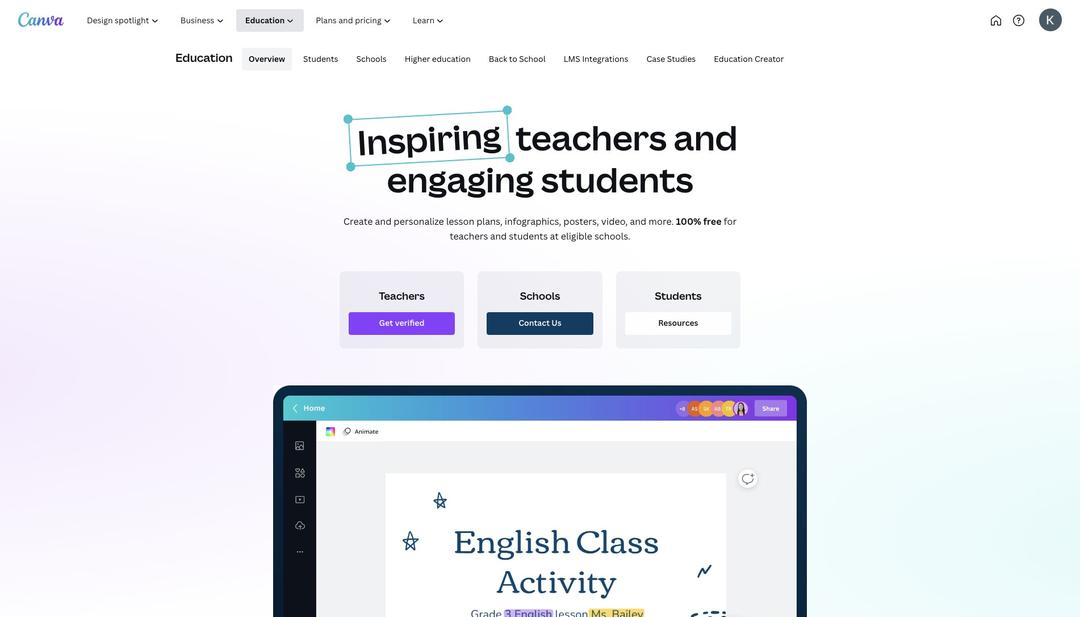 Task type: vqa. For each thing, say whether or not it's contained in the screenshot.
third- within Allow Canva to enrich my profile by collecting additional information about me from third- party providers so Canva can offer me a more personalized experience and tailored recommendations.
no



Task type: describe. For each thing, give the bounding box(es) containing it.
lms integrations
[[564, 53, 629, 64]]

overview link
[[242, 48, 292, 70]]

lesson
[[446, 215, 474, 228]]

top level navigation element
[[77, 9, 493, 32]]

education
[[432, 53, 471, 64]]

overview
[[249, 53, 285, 64]]

back to school
[[489, 53, 546, 64]]

create
[[344, 215, 373, 228]]

for
[[724, 215, 737, 228]]

education for education creator
[[714, 53, 753, 64]]

lms integrations link
[[557, 48, 635, 70]]

posters,
[[564, 215, 599, 228]]

integrations
[[582, 53, 629, 64]]

students inside students link
[[303, 53, 338, 64]]

back to school link
[[482, 48, 553, 70]]

free
[[704, 215, 722, 228]]

0 vertical spatial students
[[541, 156, 693, 203]]

at
[[550, 230, 559, 242]]

teachers
[[379, 289, 425, 303]]

plans,
[[477, 215, 503, 228]]

students inside for teachers and students at eligible schools.
[[509, 230, 548, 242]]



Task type: locate. For each thing, give the bounding box(es) containing it.
for teachers and students at eligible schools.
[[450, 215, 737, 242]]

students link
[[297, 48, 345, 70]]

1 vertical spatial schools
[[520, 289, 560, 303]]

0 horizontal spatial teachers
[[450, 230, 488, 242]]

1 vertical spatial students
[[655, 289, 702, 303]]

0 vertical spatial students
[[303, 53, 338, 64]]

1 vertical spatial teachers
[[450, 230, 488, 242]]

personalize
[[394, 215, 444, 228]]

0 vertical spatial schools
[[356, 53, 387, 64]]

video,
[[601, 215, 628, 228]]

infographics,
[[505, 215, 561, 228]]

school
[[519, 53, 546, 64]]

higher
[[405, 53, 430, 64]]

education creator link
[[707, 48, 791, 70]]

0 horizontal spatial schools
[[356, 53, 387, 64]]

engaging
[[387, 156, 534, 203]]

case
[[647, 53, 665, 64]]

menu bar containing overview
[[237, 48, 791, 70]]

more.
[[649, 215, 674, 228]]

teachers
[[516, 114, 667, 161], [450, 230, 488, 242]]

students down create and personalize lesson plans, infographics, posters, video, and more. 100% free
[[509, 230, 548, 242]]

back
[[489, 53, 507, 64]]

case studies link
[[640, 48, 703, 70]]

education
[[176, 50, 233, 65], [714, 53, 753, 64]]

students
[[303, 53, 338, 64], [655, 289, 702, 303]]

100%
[[676, 215, 702, 228]]

eligible
[[561, 230, 592, 242]]

to
[[509, 53, 517, 64]]

creator
[[755, 53, 784, 64]]

1 horizontal spatial teachers
[[516, 114, 667, 161]]

and inside for teachers and students at eligible schools.
[[490, 230, 507, 242]]

1 horizontal spatial students
[[655, 289, 702, 303]]

1 vertical spatial students
[[509, 230, 548, 242]]

schools link
[[350, 48, 394, 70]]

1 horizontal spatial schools
[[520, 289, 560, 303]]

higher education
[[405, 53, 471, 64]]

inspiring
[[356, 111, 502, 166]]

engaging students
[[387, 156, 693, 203]]

education creator
[[714, 53, 784, 64]]

students up the video,
[[541, 156, 693, 203]]

lms
[[564, 53, 580, 64]]

students
[[541, 156, 693, 203], [509, 230, 548, 242]]

higher education link
[[398, 48, 478, 70]]

0 horizontal spatial students
[[303, 53, 338, 64]]

menu bar
[[237, 48, 791, 70]]

schools.
[[595, 230, 631, 242]]

1 horizontal spatial education
[[714, 53, 753, 64]]

create and personalize lesson plans, infographics, posters, video, and more. 100% free
[[344, 215, 722, 228]]

case studies
[[647, 53, 696, 64]]

teachers and
[[516, 114, 738, 161]]

education for education
[[176, 50, 233, 65]]

teachers inside for teachers and students at eligible schools.
[[450, 230, 488, 242]]

studies
[[667, 53, 696, 64]]

and
[[674, 114, 738, 161], [375, 215, 392, 228], [630, 215, 647, 228], [490, 230, 507, 242]]

0 vertical spatial teachers
[[516, 114, 667, 161]]

schools
[[356, 53, 387, 64], [520, 289, 560, 303]]

0 horizontal spatial education
[[176, 50, 233, 65]]



